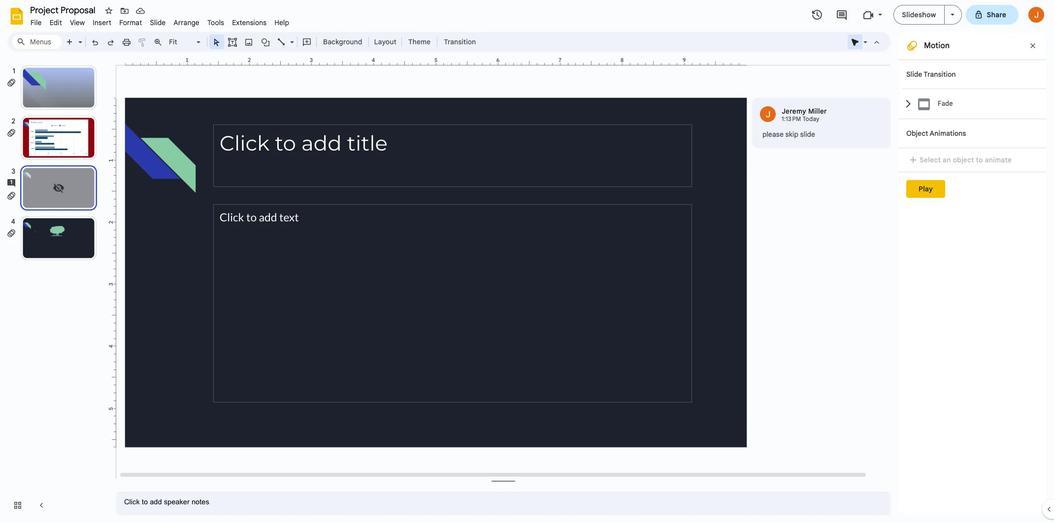 Task type: describe. For each thing, give the bounding box(es) containing it.
mode and view toolbar
[[848, 32, 885, 52]]

extensions
[[232, 18, 267, 27]]

slide for slide transition
[[907, 70, 923, 79]]

share button
[[966, 5, 1019, 25]]

slideshow button
[[894, 5, 945, 25]]

Zoom text field
[[168, 35, 195, 49]]

layout
[[374, 37, 397, 46]]

transition button
[[440, 34, 481, 49]]

transition inside motion section
[[924, 70, 956, 79]]

list inside motion application
[[753, 98, 891, 148]]

share
[[987, 10, 1007, 19]]

view menu item
[[66, 17, 89, 29]]

Zoom field
[[166, 35, 205, 49]]

slideshow
[[902, 10, 937, 19]]

animations
[[930, 129, 967, 138]]

file menu item
[[27, 17, 46, 29]]

slide menu item
[[146, 17, 170, 29]]

to
[[977, 156, 983, 165]]

jeremy
[[782, 107, 807, 116]]

select an object to animate button
[[907, 154, 1019, 166]]

background button
[[319, 34, 367, 49]]

tools
[[207, 18, 224, 27]]

select line image
[[288, 35, 294, 39]]

object
[[907, 129, 929, 138]]

slide transition
[[907, 70, 956, 79]]

new slide with layout image
[[76, 35, 82, 39]]

edit menu item
[[46, 17, 66, 29]]

please skip slide
[[763, 130, 816, 139]]

theme button
[[404, 34, 435, 49]]

motion
[[924, 41, 950, 51]]

shape image
[[260, 35, 271, 49]]

format
[[119, 18, 142, 27]]

please
[[763, 130, 784, 139]]

edit
[[50, 18, 62, 27]]

select
[[920, 156, 941, 165]]

jeremy miller 1:13 pm today
[[782, 107, 827, 123]]

navigation inside motion application
[[0, 56, 108, 524]]



Task type: vqa. For each thing, say whether or not it's contained in the screenshot.
Today, at top
no



Task type: locate. For each thing, give the bounding box(es) containing it.
Star checkbox
[[102, 4, 116, 18]]

Menus field
[[12, 35, 62, 49]]

1 horizontal spatial slide
[[907, 70, 923, 79]]

slide inside "menu item"
[[150, 18, 166, 27]]

extensions menu item
[[228, 17, 271, 29]]

1 vertical spatial slide
[[907, 70, 923, 79]]

1:13 pm
[[782, 115, 802, 123]]

theme
[[408, 37, 431, 46]]

menu bar banner
[[0, 0, 1055, 524]]

navigation
[[0, 56, 108, 524]]

help menu item
[[271, 17, 293, 29]]

slide for slide
[[150, 18, 166, 27]]

1 horizontal spatial transition
[[924, 70, 956, 79]]

animate
[[985, 156, 1012, 165]]

play button
[[907, 180, 946, 198]]

0 horizontal spatial transition
[[444, 37, 476, 46]]

arrange
[[174, 18, 200, 27]]

list
[[753, 98, 891, 148]]

transition right the theme
[[444, 37, 476, 46]]

Rename text field
[[27, 4, 101, 16]]

0 vertical spatial transition
[[444, 37, 476, 46]]

motion section
[[899, 32, 1047, 516]]

more options... image
[[871, 108, 878, 120]]

jeremy miller image
[[760, 106, 776, 122]]

object
[[953, 156, 975, 165]]

insert
[[93, 18, 111, 27]]

slide
[[801, 130, 816, 139]]

list containing jeremy miller
[[753, 98, 891, 148]]

insert menu item
[[89, 17, 115, 29]]

format menu item
[[115, 17, 146, 29]]

file
[[31, 18, 42, 27]]

1 vertical spatial transition
[[924, 70, 956, 79]]

help
[[275, 18, 289, 27]]

insert image image
[[243, 35, 255, 49]]

motion application
[[0, 0, 1055, 524]]

menu bar containing file
[[27, 13, 293, 29]]

background
[[323, 37, 362, 46]]

tools menu item
[[203, 17, 228, 29]]

fade
[[938, 100, 953, 108]]

0 vertical spatial slide
[[150, 18, 166, 27]]

slide inside motion section
[[907, 70, 923, 79]]

layout button
[[371, 34, 400, 49]]

live pointer settings image
[[861, 35, 868, 39]]

main toolbar
[[61, 34, 481, 49]]

transition down motion
[[924, 70, 956, 79]]

select an object to animate
[[920, 156, 1012, 165]]

view
[[70, 18, 85, 27]]

transition inside button
[[444, 37, 476, 46]]

presentation options image
[[951, 14, 955, 16]]

play
[[919, 185, 933, 194]]

miller
[[809, 107, 827, 116]]

menu bar
[[27, 13, 293, 29]]

object animations
[[907, 129, 967, 138]]

an
[[943, 156, 951, 165]]

menu bar inside menu bar banner
[[27, 13, 293, 29]]

today
[[803, 115, 820, 123]]

fade tab
[[903, 89, 1047, 119]]

transition
[[444, 37, 476, 46], [924, 70, 956, 79]]

skip
[[786, 130, 799, 139]]

arrange menu item
[[170, 17, 203, 29]]

0 horizontal spatial slide
[[150, 18, 166, 27]]

slide
[[150, 18, 166, 27], [907, 70, 923, 79]]



